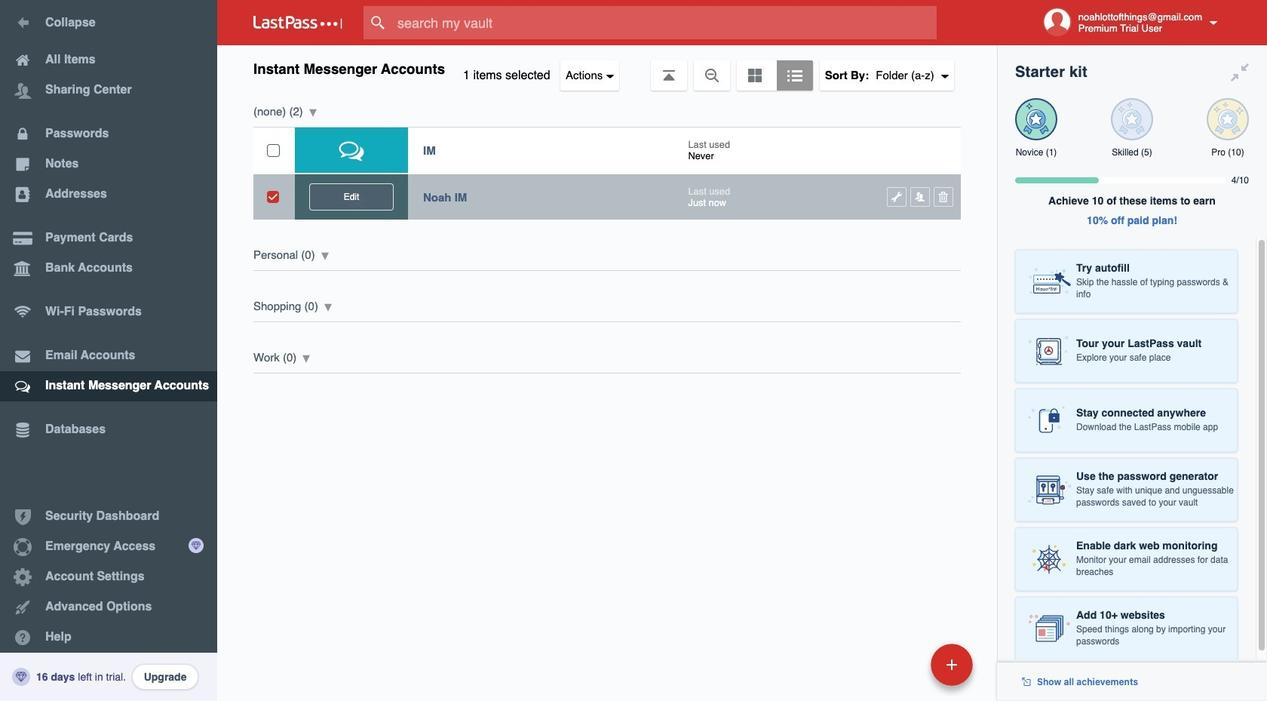 Task type: vqa. For each thing, say whether or not it's contained in the screenshot.
New Item icon
no



Task type: locate. For each thing, give the bounding box(es) containing it.
new item element
[[828, 643, 979, 686]]

new item navigation
[[828, 639, 983, 701]]

search my vault text field
[[364, 6, 967, 39]]



Task type: describe. For each thing, give the bounding box(es) containing it.
vault options navigation
[[217, 45, 998, 91]]

lastpass image
[[254, 16, 343, 29]]

main navigation navigation
[[0, 0, 217, 701]]

Search search field
[[364, 6, 967, 39]]



